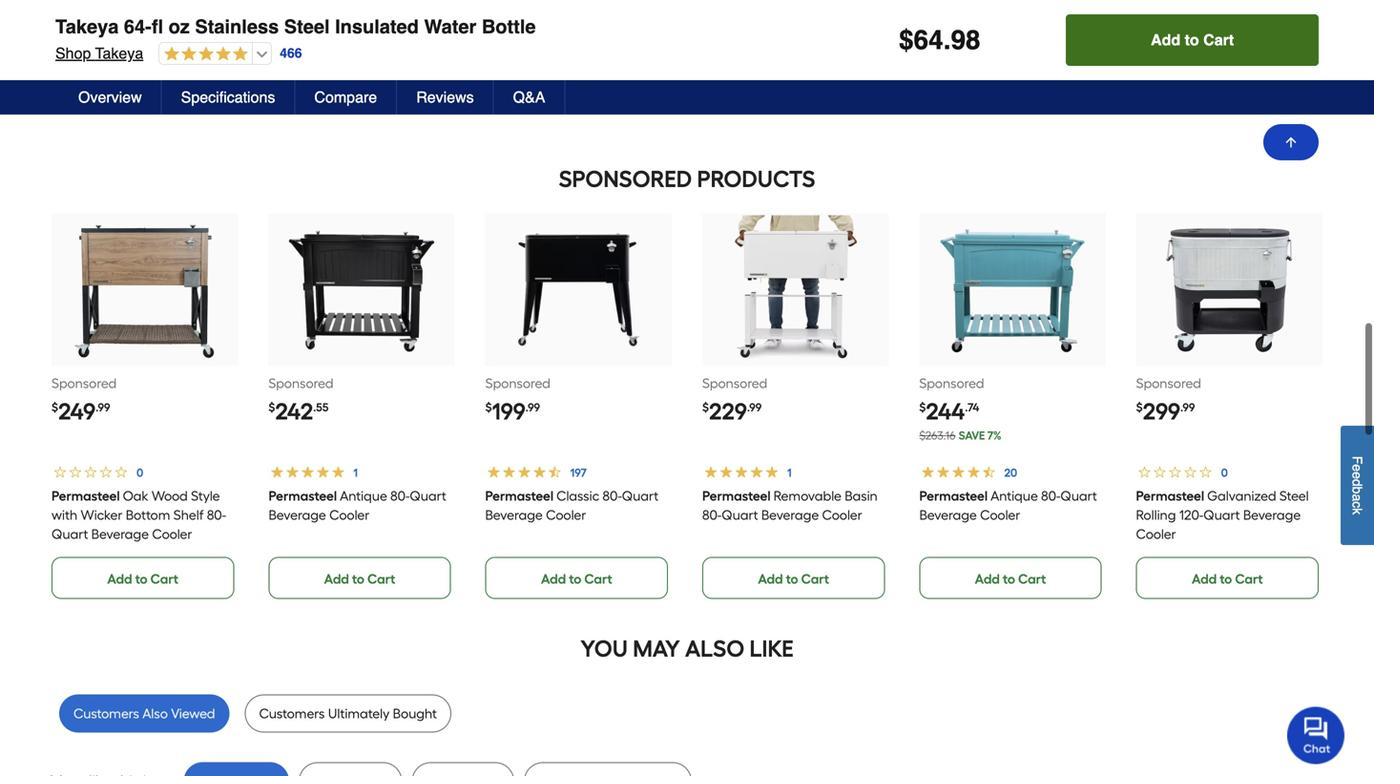 Task type: describe. For each thing, give the bounding box(es) containing it.
beverage inside removable basin 80-quart beverage cooler
[[762, 507, 819, 523]]

.
[[944, 25, 951, 55]]

overview button
[[59, 80, 162, 115]]

wood
[[152, 488, 188, 504]]

community
[[71, 51, 197, 77]]

viewed
[[171, 706, 215, 722]]

antique for the 244 list item at the right
[[991, 488, 1038, 504]]

chevron down image
[[1285, 55, 1304, 74]]

reviews button
[[397, 80, 494, 115]]

classic 80-quart beverage cooler
[[486, 488, 659, 523]]

229 list item
[[703, 213, 889, 599]]

64
[[914, 25, 944, 55]]

.99 for 299
[[1181, 400, 1196, 414]]

cart for 242
[[368, 571, 396, 587]]

customers also viewed
[[74, 706, 215, 722]]

0 vertical spatial takeya
[[55, 16, 119, 38]]

quart inside removable basin 80-quart beverage cooler
[[722, 507, 759, 523]]

galvanized steel rolling 120-quart beverage cooler
[[1137, 488, 1310, 542]]

add to cart for 249
[[107, 571, 179, 587]]

reviews
[[416, 88, 474, 106]]

$ 199 .99
[[486, 398, 540, 425]]

k
[[1351, 508, 1366, 515]]

quart inside the 244 list item
[[1061, 488, 1098, 504]]

arrow up image
[[1284, 135, 1299, 150]]

specifications
[[181, 88, 275, 106]]

beverage inside the classic 80-quart beverage cooler
[[486, 507, 543, 523]]

add inside the 244 list item
[[975, 571, 1000, 587]]

0 horizontal spatial steel
[[284, 16, 330, 38]]

cooler inside removable basin 80-quart beverage cooler
[[823, 507, 863, 523]]

sponsored for 299
[[1137, 375, 1202, 391]]

1 e from the top
[[1351, 464, 1366, 472]]

permasteel removable basin 80-quart beverage cooler image
[[721, 215, 871, 364]]

ultimately
[[328, 706, 390, 722]]

oz
[[169, 16, 190, 38]]

to for 229
[[786, 571, 799, 587]]

oak wood style with wicker bottom shelf 80- quart beverage cooler
[[52, 488, 226, 542]]

add to cart for 199
[[541, 571, 613, 587]]

249 list item
[[52, 213, 238, 599]]

permasteel antique 80-quart beverage cooler image for the 244 list item at the right
[[938, 215, 1088, 364]]

&
[[227, 51, 244, 77]]

sponsored inside southdeep products heading
[[559, 165, 692, 193]]

save
[[959, 429, 986, 442]]

add inside button
[[1151, 31, 1181, 49]]

cart for 249
[[151, 571, 179, 587]]

shop takeya
[[55, 44, 143, 62]]

d
[[1351, 479, 1366, 486]]

.99 for 229
[[747, 400, 762, 414]]

classic
[[557, 488, 600, 504]]

beverage inside the 242 list item
[[269, 507, 326, 523]]

244
[[926, 398, 965, 425]]

to inside button
[[1185, 31, 1200, 49]]

to for 249
[[135, 571, 148, 587]]

antique 80-quart beverage cooler for the 242 list item
[[269, 488, 446, 523]]

antique 80-quart beverage cooler for the 244 list item at the right
[[920, 488, 1098, 523]]

$263.16
[[920, 429, 956, 442]]

sponsored for 229
[[703, 375, 768, 391]]

permasteel oak wood style with wicker bottom shelf 80-quart beverage cooler image
[[70, 215, 219, 364]]

sponsored for 199
[[486, 375, 551, 391]]

compare
[[314, 88, 377, 106]]

permasteel antique 80-quart beverage cooler image for the 242 list item
[[287, 215, 436, 364]]

quart inside the 242 list item
[[410, 488, 446, 504]]

you may also like
[[581, 635, 794, 663]]

$ 244 .74
[[920, 398, 980, 425]]

80- inside oak wood style with wicker bottom shelf 80- quart beverage cooler
[[207, 507, 226, 523]]

q
[[203, 51, 221, 77]]

$ for 249
[[52, 400, 58, 414]]

products
[[697, 165, 816, 193]]

$ for 244
[[920, 400, 926, 414]]

q&a button
[[494, 80, 566, 115]]

4.7 stars image
[[160, 46, 248, 63]]

removable
[[774, 488, 842, 504]]

.99 for 199
[[526, 400, 540, 414]]

sponsored for 249
[[52, 375, 117, 391]]

199 list item
[[486, 213, 672, 599]]

basin
[[845, 488, 878, 504]]

with
[[52, 507, 77, 523]]

f e e d b a c k button
[[1341, 426, 1375, 545]]

cart for 299
[[1236, 571, 1264, 587]]

shelf
[[174, 507, 204, 523]]

add for 242
[[324, 571, 349, 587]]

add to cart link inside the 244 list item
[[920, 557, 1102, 599]]

120-
[[1180, 507, 1204, 523]]

add to cart inside the 244 list item
[[975, 571, 1047, 587]]

249
[[58, 398, 96, 425]]

1 vertical spatial takeya
[[95, 44, 143, 62]]

bought
[[393, 706, 437, 722]]

chat invite button image
[[1288, 706, 1346, 764]]

takeya 64-fl oz stainless steel insulated water bottle
[[55, 16, 536, 38]]

galvanized
[[1208, 488, 1277, 504]]

cart for 199
[[585, 571, 613, 587]]

community q & a
[[71, 51, 266, 77]]

add to cart link for 229
[[703, 557, 885, 599]]

permasteel galvanized steel rolling 120-quart beverage cooler image
[[1155, 215, 1305, 364]]

0 horizontal spatial also
[[142, 706, 168, 722]]

$ 229 .99
[[703, 398, 762, 425]]

southdeep products heading
[[50, 160, 1325, 198]]

insulated
[[335, 16, 419, 38]]

.55
[[313, 400, 329, 414]]

quart inside the classic 80-quart beverage cooler
[[622, 488, 659, 504]]

add for 249
[[107, 571, 132, 587]]

oak
[[123, 488, 148, 504]]

to for 242
[[352, 571, 365, 587]]

$ 249 .99
[[52, 398, 110, 425]]



Task type: locate. For each thing, give the bounding box(es) containing it.
4 permasteel from the left
[[703, 488, 771, 504]]

$ inside $ 199 .99
[[486, 400, 492, 414]]

add to cart link inside 299 'list item'
[[1137, 557, 1319, 599]]

you
[[581, 635, 628, 663]]

permasteel for 299
[[1137, 488, 1205, 504]]

specifications button
[[162, 80, 295, 115]]

to for 299
[[1220, 571, 1233, 587]]

add inside the 242 list item
[[324, 571, 349, 587]]

also left like
[[685, 635, 745, 663]]

3 add to cart link from the left
[[486, 557, 668, 599]]

$ for 242
[[269, 400, 275, 414]]

1 vertical spatial also
[[142, 706, 168, 722]]

.99 inside $ 299 .99
[[1181, 400, 1196, 414]]

a
[[1351, 494, 1366, 501]]

cart for 229
[[802, 571, 830, 587]]

4 .99 from the left
[[1181, 400, 1196, 414]]

.99 inside $ 249 .99
[[96, 400, 110, 414]]

add inside 249 list item
[[107, 571, 132, 587]]

cart inside 299 'list item'
[[1236, 571, 1264, 587]]

b
[[1351, 486, 1366, 494]]

3 .99 from the left
[[747, 400, 762, 414]]

.99 inside $ 199 .99
[[526, 400, 540, 414]]

permasteel for 242
[[269, 488, 337, 504]]

quart inside galvanized steel rolling 120-quart beverage cooler
[[1204, 507, 1241, 523]]

antique 80-quart beverage cooler inside the 244 list item
[[920, 488, 1098, 523]]

customers left ultimately
[[259, 706, 325, 722]]

rolling
[[1137, 507, 1177, 523]]

beverage
[[269, 507, 326, 523], [486, 507, 543, 523], [762, 507, 819, 523], [920, 507, 977, 523], [1244, 507, 1302, 523], [91, 526, 149, 542]]

cooler inside oak wood style with wicker bottom shelf 80- quart beverage cooler
[[152, 526, 192, 542]]

to inside 249 list item
[[135, 571, 148, 587]]

antique 80-quart beverage cooler
[[269, 488, 446, 523], [920, 488, 1098, 523]]

2 antique 80-quart beverage cooler from the left
[[920, 488, 1098, 523]]

cooler
[[329, 507, 370, 523], [546, 507, 587, 523], [823, 507, 863, 523], [981, 507, 1021, 523], [152, 526, 192, 542], [1137, 526, 1177, 542]]

steel inside galvanized steel rolling 120-quart beverage cooler
[[1280, 488, 1310, 504]]

0 vertical spatial also
[[685, 635, 745, 663]]

199
[[492, 398, 526, 425]]

permasteel inside 299 'list item'
[[1137, 488, 1205, 504]]

6 add to cart link from the left
[[1137, 557, 1319, 599]]

add to cart link inside 229 list item
[[703, 557, 885, 599]]

$ for 64
[[899, 25, 914, 55]]

add to cart inside 229 list item
[[758, 571, 830, 587]]

sponsored inside 249 list item
[[52, 375, 117, 391]]

add to cart link
[[52, 557, 234, 599], [269, 557, 451, 599], [486, 557, 668, 599], [703, 557, 885, 599], [920, 557, 1102, 599], [1137, 557, 1319, 599]]

1 horizontal spatial antique
[[991, 488, 1038, 504]]

beverage inside the 244 list item
[[920, 507, 977, 523]]

to inside the 244 list item
[[1003, 571, 1016, 587]]

$ inside the $ 229 .99
[[703, 400, 709, 414]]

add to cart link inside the 242 list item
[[269, 557, 451, 599]]

to
[[1185, 31, 1200, 49], [135, 571, 148, 587], [352, 571, 365, 587], [569, 571, 582, 587], [786, 571, 799, 587], [1003, 571, 1016, 587], [1220, 571, 1233, 587]]

cooler inside the 244 list item
[[981, 507, 1021, 523]]

bottle
[[482, 16, 536, 38]]

add inside 299 'list item'
[[1192, 571, 1217, 587]]

permasteel
[[52, 488, 120, 504], [269, 488, 337, 504], [486, 488, 554, 504], [703, 488, 771, 504], [920, 488, 988, 504], [1137, 488, 1205, 504]]

sponsored
[[559, 165, 692, 193], [52, 375, 117, 391], [269, 375, 334, 391], [486, 375, 551, 391], [703, 375, 768, 391], [920, 375, 985, 391], [1137, 375, 1202, 391]]

permasteel inside the 242 list item
[[269, 488, 337, 504]]

add inside 199 list item
[[541, 571, 566, 587]]

add to cart for 242
[[324, 571, 396, 587]]

sponsored products
[[559, 165, 816, 193]]

add to cart link for 242
[[269, 557, 451, 599]]

e
[[1351, 464, 1366, 472], [1351, 472, 1366, 479]]

add to cart for 229
[[758, 571, 830, 587]]

$ 299 .99
[[1137, 398, 1196, 425]]

242
[[275, 398, 313, 425]]

add to cart
[[1151, 31, 1235, 49], [107, 571, 179, 587], [324, 571, 396, 587], [541, 571, 613, 587], [758, 571, 830, 587], [975, 571, 1047, 587], [1192, 571, 1264, 587]]

5 add to cart link from the left
[[920, 557, 1102, 599]]

2 antique from the left
[[991, 488, 1038, 504]]

.99 for 249
[[96, 400, 110, 414]]

cart inside 249 list item
[[151, 571, 179, 587]]

.99 inside the $ 229 .99
[[747, 400, 762, 414]]

e up the d
[[1351, 464, 1366, 472]]

3 permasteel from the left
[[486, 488, 554, 504]]

cart inside button
[[1204, 31, 1235, 49]]

customers for customers ultimately bought
[[259, 706, 325, 722]]

antique inside the 242 list item
[[340, 488, 387, 504]]

$ for 229
[[703, 400, 709, 414]]

$ 64 . 98
[[899, 25, 981, 55]]

a
[[250, 51, 266, 77]]

antique for the 242 list item
[[340, 488, 387, 504]]

beverage inside galvanized steel rolling 120-quart beverage cooler
[[1244, 507, 1302, 523]]

cart
[[1204, 31, 1235, 49], [151, 571, 179, 587], [368, 571, 396, 587], [585, 571, 613, 587], [802, 571, 830, 587], [1019, 571, 1047, 587], [1236, 571, 1264, 587]]

1 permasteel from the left
[[52, 488, 120, 504]]

2 .99 from the left
[[526, 400, 540, 414]]

1 customers from the left
[[74, 706, 139, 722]]

like
[[750, 635, 794, 663]]

fl
[[152, 16, 163, 38]]

sponsored inside 199 list item
[[486, 375, 551, 391]]

add to cart inside 249 list item
[[107, 571, 179, 587]]

1 .99 from the left
[[96, 400, 110, 414]]

$ inside $ 244 .74
[[920, 400, 926, 414]]

cart inside 199 list item
[[585, 571, 613, 587]]

permasteel antique 80-quart beverage cooler image inside the 244 list item
[[938, 215, 1088, 364]]

style
[[191, 488, 220, 504]]

0 horizontal spatial customers
[[74, 706, 139, 722]]

$ 242 .55
[[269, 398, 329, 425]]

cooler inside the classic 80-quart beverage cooler
[[546, 507, 587, 523]]

customers left viewed
[[74, 706, 139, 722]]

466
[[280, 46, 302, 61]]

quart inside oak wood style with wicker bottom shelf 80- quart beverage cooler
[[52, 526, 88, 542]]

80- for add to cart link inside the 242 list item
[[390, 488, 410, 504]]

1 vertical spatial steel
[[1280, 488, 1310, 504]]

1 horizontal spatial permasteel antique 80-quart beverage cooler image
[[938, 215, 1088, 364]]

permasteel down $263.16 save 7%
[[920, 488, 988, 504]]

add for 299
[[1192, 571, 1217, 587]]

1 antique 80-quart beverage cooler from the left
[[269, 488, 446, 523]]

permasteel antique 80-quart beverage cooler image
[[287, 215, 436, 364], [938, 215, 1088, 364]]

permasteel classic 80-quart beverage cooler image
[[504, 215, 653, 364]]

steel
[[284, 16, 330, 38], [1280, 488, 1310, 504]]

permasteel up the wicker
[[52, 488, 120, 504]]

cart inside 229 list item
[[802, 571, 830, 587]]

quart
[[410, 488, 446, 504], [622, 488, 659, 504], [1061, 488, 1098, 504], [722, 507, 759, 523], [1204, 507, 1241, 523], [52, 526, 88, 542]]

2 permasteel antique 80-quart beverage cooler image from the left
[[938, 215, 1088, 364]]

add to cart inside button
[[1151, 31, 1235, 49]]

community q & a button
[[50, 35, 1325, 95]]

.74
[[965, 400, 980, 414]]

c
[[1351, 501, 1366, 508]]

7%
[[988, 429, 1002, 442]]

cooler inside galvanized steel rolling 120-quart beverage cooler
[[1137, 526, 1177, 542]]

80- inside the 244 list item
[[1042, 488, 1061, 504]]

e up b on the right
[[1351, 472, 1366, 479]]

5 permasteel from the left
[[920, 488, 988, 504]]

q&a
[[513, 88, 546, 106]]

229
[[709, 398, 747, 425]]

1 horizontal spatial customers
[[259, 706, 325, 722]]

$ inside $ 242 .55
[[269, 400, 275, 414]]

2 e from the top
[[1351, 472, 1366, 479]]

244 list item
[[920, 213, 1106, 599]]

also left viewed
[[142, 706, 168, 722]]

cart inside the 242 list item
[[368, 571, 396, 587]]

customers
[[74, 706, 139, 722], [259, 706, 325, 722]]

permasteel antique 80-quart beverage cooler image inside the 242 list item
[[287, 215, 436, 364]]

customers ultimately bought
[[259, 706, 437, 722]]

6 permasteel from the left
[[1137, 488, 1205, 504]]

removable basin 80-quart beverage cooler
[[703, 488, 878, 523]]

.99
[[96, 400, 110, 414], [526, 400, 540, 414], [747, 400, 762, 414], [1181, 400, 1196, 414]]

f
[[1351, 456, 1366, 464]]

80- inside removable basin 80-quart beverage cooler
[[703, 507, 722, 523]]

steel up 466
[[284, 16, 330, 38]]

may
[[633, 635, 680, 663]]

cooler inside the 242 list item
[[329, 507, 370, 523]]

$
[[899, 25, 914, 55], [52, 400, 58, 414], [269, 400, 275, 414], [486, 400, 492, 414], [703, 400, 709, 414], [920, 400, 926, 414], [1137, 400, 1143, 414]]

4 add to cart link from the left
[[703, 557, 885, 599]]

$ for 199
[[486, 400, 492, 414]]

add for 199
[[541, 571, 566, 587]]

add to cart link for 249
[[52, 557, 234, 599]]

permasteel for 199
[[486, 488, 554, 504]]

80-
[[390, 488, 410, 504], [603, 488, 622, 504], [1042, 488, 1061, 504], [207, 507, 226, 523], [703, 507, 722, 523]]

water
[[424, 16, 477, 38]]

to for 199
[[569, 571, 582, 587]]

sponsored inside the 244 list item
[[920, 375, 985, 391]]

permasteel inside 199 list item
[[486, 488, 554, 504]]

to inside the 242 list item
[[352, 571, 365, 587]]

permasteel inside 229 list item
[[703, 488, 771, 504]]

80- for add to cart link within the 244 list item
[[1042, 488, 1061, 504]]

299
[[1143, 398, 1181, 425]]

add to cart link for 199
[[486, 557, 668, 599]]

1 horizontal spatial antique 80-quart beverage cooler
[[920, 488, 1098, 523]]

add to cart link inside 199 list item
[[486, 557, 668, 599]]

add to cart button
[[1067, 14, 1319, 66]]

permasteel left removable
[[703, 488, 771, 504]]

80- inside the classic 80-quart beverage cooler
[[603, 488, 622, 504]]

242 list item
[[269, 213, 455, 599]]

1 permasteel antique 80-quart beverage cooler image from the left
[[287, 215, 436, 364]]

add inside 229 list item
[[758, 571, 783, 587]]

0 horizontal spatial antique 80-quart beverage cooler
[[269, 488, 446, 523]]

customers for customers also viewed
[[74, 706, 139, 722]]

1 horizontal spatial also
[[685, 635, 745, 663]]

antique
[[340, 488, 387, 504], [991, 488, 1038, 504]]

add to cart link for 299
[[1137, 557, 1319, 599]]

sponsored inside 229 list item
[[703, 375, 768, 391]]

$263.16 save 7%
[[920, 429, 1002, 442]]

64-
[[124, 16, 152, 38]]

sponsored inside 299 'list item'
[[1137, 375, 1202, 391]]

1 add to cart link from the left
[[52, 557, 234, 599]]

compare button
[[295, 80, 397, 115]]

antique 80-quart beverage cooler inside the 242 list item
[[269, 488, 446, 523]]

2 customers from the left
[[259, 706, 325, 722]]

80- for add to cart link in 199 list item
[[603, 488, 622, 504]]

1 horizontal spatial steel
[[1280, 488, 1310, 504]]

1 antique from the left
[[340, 488, 387, 504]]

takeya down "64-"
[[95, 44, 143, 62]]

takeya up the shop takeya
[[55, 16, 119, 38]]

0 horizontal spatial permasteel antique 80-quart beverage cooler image
[[287, 215, 436, 364]]

steel right galvanized
[[1280, 488, 1310, 504]]

add to cart for 299
[[1192, 571, 1264, 587]]

antique inside the 244 list item
[[991, 488, 1038, 504]]

$ for 299
[[1137, 400, 1143, 414]]

permasteel for 229
[[703, 488, 771, 504]]

bottom
[[126, 507, 170, 523]]

2 permasteel from the left
[[269, 488, 337, 504]]

permasteel down $ 242 .55
[[269, 488, 337, 504]]

80- inside the 242 list item
[[390, 488, 410, 504]]

add to cart inside 199 list item
[[541, 571, 613, 587]]

beverage inside oak wood style with wicker bottom shelf 80- quart beverage cooler
[[91, 526, 149, 542]]

add to cart inside 299 'list item'
[[1192, 571, 1264, 587]]

shop
[[55, 44, 91, 62]]

add
[[1151, 31, 1181, 49], [107, 571, 132, 587], [324, 571, 349, 587], [541, 571, 566, 587], [758, 571, 783, 587], [975, 571, 1000, 587], [1192, 571, 1217, 587]]

overview
[[78, 88, 142, 106]]

also
[[685, 635, 745, 663], [142, 706, 168, 722]]

$ inside $ 249 .99
[[52, 400, 58, 414]]

sponsored inside the 242 list item
[[269, 375, 334, 391]]

$ inside $ 299 .99
[[1137, 400, 1143, 414]]

add for 229
[[758, 571, 783, 587]]

2 add to cart link from the left
[[269, 557, 451, 599]]

299 list item
[[1137, 213, 1323, 599]]

add to cart inside the 242 list item
[[324, 571, 396, 587]]

takeya
[[55, 16, 119, 38], [95, 44, 143, 62]]

stainless
[[195, 16, 279, 38]]

permasteel inside 249 list item
[[52, 488, 120, 504]]

cart inside the 244 list item
[[1019, 571, 1047, 587]]

0 horizontal spatial antique
[[340, 488, 387, 504]]

f e e d b a c k
[[1351, 456, 1366, 515]]

add to cart link inside 249 list item
[[52, 557, 234, 599]]

sponsored for 242
[[269, 375, 334, 391]]

permasteel left classic
[[486, 488, 554, 504]]

permasteel for 249
[[52, 488, 120, 504]]

98
[[951, 25, 981, 55]]

to inside 199 list item
[[569, 571, 582, 587]]

permasteel inside the 244 list item
[[920, 488, 988, 504]]

permasteel up the rolling
[[1137, 488, 1205, 504]]

to inside 299 'list item'
[[1220, 571, 1233, 587]]

to inside 229 list item
[[786, 571, 799, 587]]

0 vertical spatial steel
[[284, 16, 330, 38]]

wicker
[[81, 507, 123, 523]]



Task type: vqa. For each thing, say whether or not it's contained in the screenshot.
when
no



